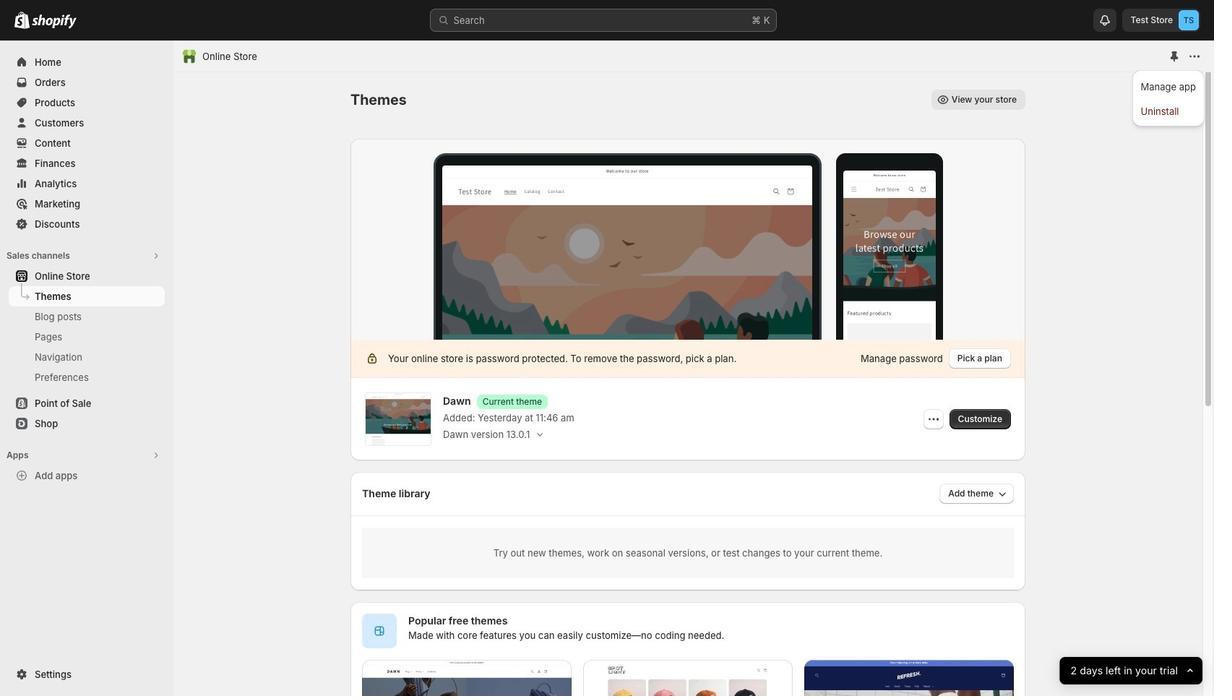 Task type: describe. For each thing, give the bounding box(es) containing it.
test store image
[[1179, 10, 1199, 30]]

online store image
[[182, 49, 197, 64]]

0 horizontal spatial shopify image
[[14, 12, 30, 29]]



Task type: vqa. For each thing, say whether or not it's contained in the screenshot.
out
no



Task type: locate. For each thing, give the bounding box(es) containing it.
shopify image
[[14, 12, 30, 29], [32, 14, 77, 29]]

1 horizontal spatial shopify image
[[32, 14, 77, 29]]



